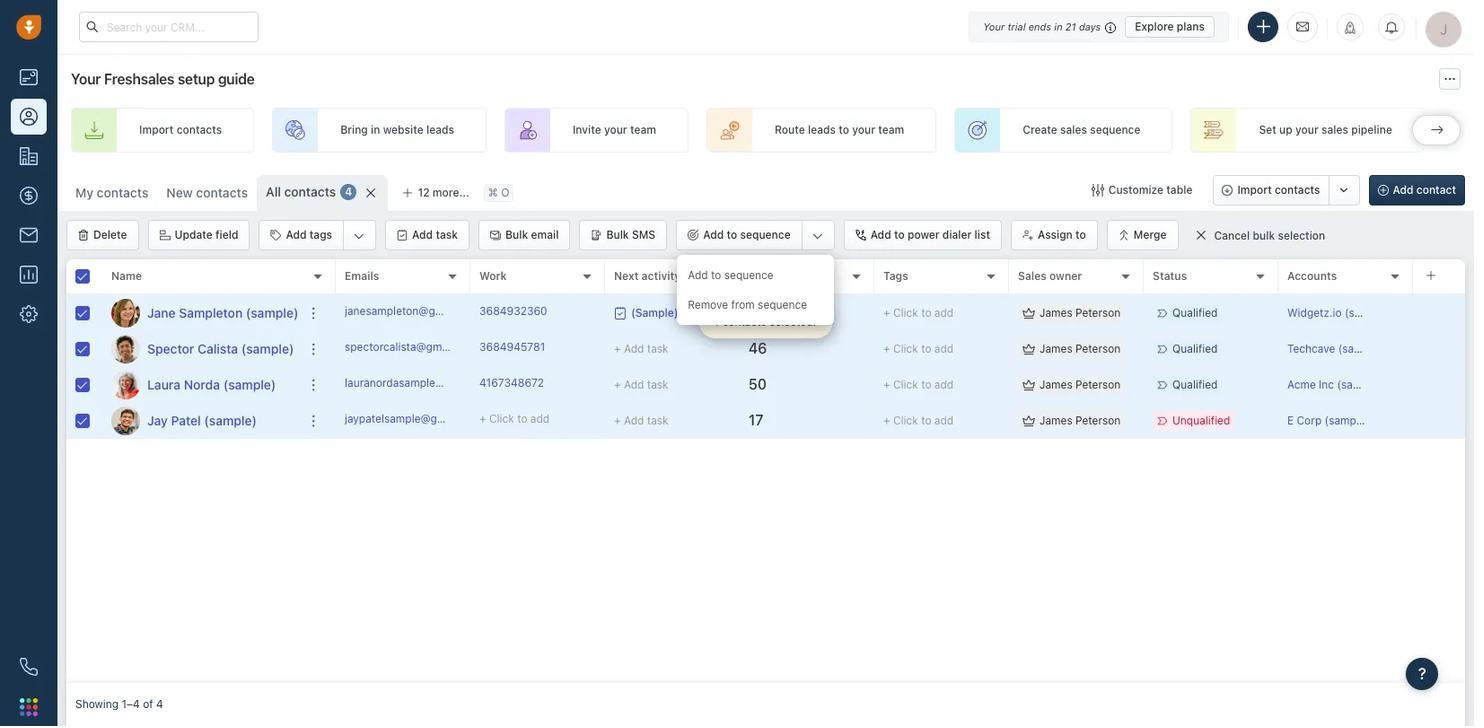 Task type: locate. For each thing, give the bounding box(es) containing it.
press space to deselect this row. row containing spector calista (sample)
[[66, 331, 336, 367]]

route
[[775, 123, 805, 137]]

4 peterson from the top
[[1076, 414, 1121, 427]]

4 down remove at the left
[[713, 315, 720, 329]]

power
[[908, 228, 940, 242]]

sales left pipeline
[[1322, 123, 1349, 137]]

new contacts button
[[157, 175, 257, 211], [166, 185, 248, 200]]

james for 17
[[1040, 414, 1073, 427]]

bulk sms button
[[580, 220, 667, 251]]

showing
[[75, 698, 119, 712]]

1 cell from the top
[[1413, 295, 1465, 330]]

(sample) up techcave (sample)
[[1345, 306, 1390, 320]]

4167348672
[[480, 376, 544, 390]]

contact
[[1417, 183, 1457, 197]]

l image
[[111, 370, 140, 399]]

(sample) right inc
[[1337, 378, 1382, 391]]

in left 21
[[1054, 20, 1063, 32]]

days
[[1079, 20, 1101, 32]]

bulk
[[1253, 229, 1275, 242]]

1 horizontal spatial angle down image
[[812, 227, 823, 245]]

(sample) down widgetz.io (sample) 'link'
[[1339, 342, 1383, 356]]

spectorcalista@gmail.com link
[[345, 339, 478, 358]]

0 horizontal spatial leads
[[426, 123, 454, 137]]

+ add task
[[614, 342, 669, 355], [614, 378, 669, 391], [614, 414, 669, 427]]

group containing add to sequence
[[676, 220, 835, 325]]

update
[[175, 228, 213, 242]]

(sample) down spector calista (sample) link
[[223, 377, 276, 392]]

67
[[749, 304, 766, 321]]

your
[[604, 123, 627, 137], [852, 123, 875, 137], [1296, 123, 1319, 137]]

2 vertical spatial qualified
[[1173, 378, 1218, 391]]

0 horizontal spatial 4
[[156, 698, 163, 712]]

1 james peterson from the top
[[1040, 306, 1121, 320]]

explore
[[1135, 19, 1174, 33]]

your for your freshsales setup guide
[[71, 71, 101, 87]]

import up bulk
[[1238, 183, 1272, 197]]

o
[[501, 186, 510, 200]]

1 vertical spatial import contacts
[[1238, 183, 1320, 197]]

(sample) right 'sampleton'
[[246, 305, 299, 320]]

2 team from the left
[[878, 123, 904, 137]]

patel
[[171, 413, 201, 428]]

1 vertical spatial container_wx8msf4aqz5i3rn1 image
[[1023, 343, 1035, 355]]

cell
[[1413, 295, 1465, 330], [1413, 331, 1465, 366], [1413, 367, 1465, 402], [1413, 403, 1465, 438]]

add for 46
[[935, 342, 954, 356]]

your left trial
[[983, 20, 1005, 32]]

in right the bring on the top of page
[[371, 123, 380, 137]]

3 qualified from the top
[[1173, 378, 1218, 391]]

widgetz.io (sample) link
[[1288, 306, 1390, 320]]

jaypatelsample@gmail.com + click to add
[[345, 412, 550, 426]]

1 horizontal spatial bulk
[[606, 228, 629, 242]]

0 horizontal spatial your
[[71, 71, 101, 87]]

your left freshsales
[[71, 71, 101, 87]]

sequence
[[1090, 123, 1141, 137], [740, 228, 791, 242], [724, 268, 774, 282], [758, 298, 807, 312]]

2 vertical spatial container_wx8msf4aqz5i3rn1 image
[[1023, 378, 1035, 391]]

add for 67
[[935, 306, 954, 320]]

s image
[[111, 334, 140, 363]]

container_wx8msf4aqz5i3rn1 image inside customize table button
[[1092, 184, 1104, 197]]

1 leads from the left
[[426, 123, 454, 137]]

0 horizontal spatial angle down image
[[354, 227, 365, 245]]

customize
[[1109, 183, 1164, 197]]

leads right website
[[426, 123, 454, 137]]

bulk left sms
[[606, 228, 629, 242]]

from
[[731, 298, 755, 312]]

invite
[[573, 123, 601, 137]]

angle down image
[[354, 227, 365, 245], [812, 227, 823, 245]]

1 horizontal spatial in
[[1054, 20, 1063, 32]]

3 cell from the top
[[1413, 367, 1465, 402]]

tags
[[884, 270, 909, 283]]

peterson
[[1076, 306, 1121, 320], [1076, 342, 1121, 356], [1076, 378, 1121, 391], [1076, 414, 1121, 427]]

2 bulk from the left
[[606, 228, 629, 242]]

create sales sequence link
[[955, 108, 1173, 153]]

your right route
[[852, 123, 875, 137]]

4 right of
[[156, 698, 163, 712]]

container_wx8msf4aqz5i3rn1 image for 46
[[1023, 343, 1035, 355]]

2 james from the top
[[1040, 342, 1073, 356]]

james peterson for 46
[[1040, 342, 1121, 356]]

spector calista (sample) link
[[147, 340, 294, 358]]

route leads to your team
[[775, 123, 904, 137]]

inc
[[1319, 378, 1334, 391]]

your right "up"
[[1296, 123, 1319, 137]]

0 vertical spatial qualified
[[1173, 306, 1218, 320]]

showing 1–4 of 4
[[75, 698, 163, 712]]

your right the invite
[[604, 123, 627, 137]]

3 peterson from the top
[[1076, 378, 1121, 391]]

import inside button
[[1238, 183, 1272, 197]]

import down your freshsales setup guide
[[139, 123, 174, 137]]

0 horizontal spatial sales
[[1061, 123, 1087, 137]]

container_wx8msf4aqz5i3rn1 image
[[1092, 184, 1104, 197], [1195, 229, 1207, 242], [614, 307, 627, 319], [1023, 414, 1035, 427]]

add to sequence up the from
[[688, 268, 774, 282]]

+ click to add for 50
[[884, 378, 954, 391]]

your
[[983, 20, 1005, 32], [71, 71, 101, 87]]

3 container_wx8msf4aqz5i3rn1 image from the top
[[1023, 378, 1035, 391]]

group
[[676, 220, 835, 325]]

to inside add to sequence button
[[727, 228, 737, 242]]

4 james peterson from the top
[[1040, 414, 1121, 427]]

0 vertical spatial add to sequence
[[703, 228, 791, 242]]

add to sequence
[[703, 228, 791, 242], [688, 268, 774, 282]]

0 horizontal spatial bulk
[[506, 228, 528, 242]]

row group containing jane sampleton (sample)
[[66, 295, 336, 439]]

2 cell from the top
[[1413, 331, 1465, 366]]

0 vertical spatial import
[[139, 123, 174, 137]]

0 vertical spatial 4
[[345, 185, 352, 199]]

3684932360 link
[[480, 303, 547, 322]]

⌘ o
[[488, 186, 510, 200]]

import contacts down setup
[[139, 123, 222, 137]]

1 vertical spatial your
[[71, 71, 101, 87]]

(sample) for spector calista (sample)
[[241, 341, 294, 356]]

0 horizontal spatial team
[[630, 123, 656, 137]]

merge button
[[1107, 220, 1179, 251]]

customize table button
[[1080, 175, 1205, 206]]

customize table
[[1109, 183, 1193, 197]]

widgetz.io (sample)
[[1288, 306, 1390, 320]]

bulk left email at the left top of the page
[[506, 228, 528, 242]]

press space to deselect this row. row
[[66, 295, 336, 331], [336, 295, 1465, 331], [66, 331, 336, 367], [336, 331, 1465, 367], [66, 367, 336, 403], [336, 367, 1465, 403], [66, 403, 336, 439], [336, 403, 1465, 439]]

1 horizontal spatial your
[[983, 20, 1005, 32]]

3 + click to add from the top
[[884, 378, 954, 391]]

1 + click to add from the top
[[884, 306, 954, 320]]

1 horizontal spatial your
[[852, 123, 875, 137]]

import contacts group
[[1214, 175, 1360, 206]]

0 vertical spatial import contacts
[[139, 123, 222, 137]]

status
[[1153, 270, 1187, 283]]

sequence up score
[[740, 228, 791, 242]]

leads right route
[[808, 123, 836, 137]]

2 leads from the left
[[808, 123, 836, 137]]

add inside group
[[286, 228, 307, 242]]

4 james from the top
[[1040, 414, 1073, 427]]

container_wx8msf4aqz5i3rn1 image
[[1023, 307, 1035, 319], [1023, 343, 1035, 355], [1023, 378, 1035, 391]]

1 horizontal spatial leads
[[808, 123, 836, 137]]

next activity
[[614, 270, 681, 283]]

2 + add task from the top
[[614, 378, 669, 391]]

row group
[[66, 295, 336, 439], [336, 295, 1465, 439]]

team
[[630, 123, 656, 137], [878, 123, 904, 137]]

name column header
[[102, 260, 336, 295]]

sequence up remove from sequence
[[724, 268, 774, 282]]

4 right all contacts link
[[345, 185, 352, 199]]

all contacts 4
[[266, 184, 352, 199]]

4
[[345, 185, 352, 199], [713, 315, 720, 329], [156, 698, 163, 712]]

guide
[[218, 71, 255, 87]]

add
[[935, 306, 954, 320], [935, 342, 954, 356], [935, 378, 954, 391], [531, 412, 550, 426], [935, 414, 954, 427]]

0 horizontal spatial import
[[139, 123, 174, 137]]

assign to
[[1038, 228, 1086, 242]]

1 container_wx8msf4aqz5i3rn1 image from the top
[[1023, 307, 1035, 319]]

import contacts
[[139, 123, 222, 137], [1238, 183, 1320, 197]]

press space to deselect this row. row containing jay patel (sample)
[[66, 403, 336, 439]]

Search your CRM... text field
[[79, 12, 259, 42]]

(sample) down laura norda (sample) link
[[204, 413, 257, 428]]

(sample) right corp
[[1325, 414, 1370, 427]]

4 + click to add from the top
[[884, 414, 954, 427]]

sales
[[1061, 123, 1087, 137], [1322, 123, 1349, 137]]

assign
[[1038, 228, 1073, 242]]

0 horizontal spatial import contacts
[[139, 123, 222, 137]]

james peterson for 17
[[1040, 414, 1121, 427]]

+ add task for 17
[[614, 414, 669, 427]]

0 vertical spatial + add task
[[614, 342, 669, 355]]

12
[[418, 186, 430, 199]]

acme inc (sample)
[[1288, 378, 1382, 391]]

1 horizontal spatial import contacts
[[1238, 183, 1320, 197]]

bring
[[340, 123, 368, 137]]

pipeline
[[1352, 123, 1393, 137]]

1 team from the left
[[630, 123, 656, 137]]

contacts inside button
[[1275, 183, 1320, 197]]

to inside route leads to your team link
[[839, 123, 849, 137]]

cell for 67
[[1413, 295, 1465, 330]]

e corp (sample) link
[[1288, 414, 1370, 427]]

merge
[[1134, 228, 1167, 242]]

2 peterson from the top
[[1076, 342, 1121, 356]]

1 peterson from the top
[[1076, 306, 1121, 320]]

2 + click to add from the top
[[884, 342, 954, 356]]

row group containing 67
[[336, 295, 1465, 439]]

import contacts up cancel bulk selection
[[1238, 183, 1320, 197]]

invite your team
[[573, 123, 656, 137]]

(sample) right the calista
[[241, 341, 294, 356]]

leads inside bring in website leads link
[[426, 123, 454, 137]]

cancel
[[1215, 229, 1250, 242]]

0 vertical spatial container_wx8msf4aqz5i3rn1 image
[[1023, 307, 1035, 319]]

sales right the create
[[1061, 123, 1087, 137]]

contacts down the from
[[723, 315, 767, 329]]

1 horizontal spatial import
[[1238, 183, 1272, 197]]

2 angle down image from the left
[[812, 227, 823, 245]]

1 vertical spatial + add task
[[614, 378, 669, 391]]

add tags group
[[259, 220, 376, 251]]

add to sequence up score
[[703, 228, 791, 242]]

techcave (sample) link
[[1288, 342, 1383, 356]]

2 vertical spatial + add task
[[614, 414, 669, 427]]

create
[[1023, 123, 1058, 137]]

qualified for 50
[[1173, 378, 1218, 391]]

1 horizontal spatial 4
[[345, 185, 352, 199]]

3 james from the top
[[1040, 378, 1073, 391]]

+ click to add
[[884, 306, 954, 320], [884, 342, 954, 356], [884, 378, 954, 391], [884, 414, 954, 427]]

2 james peterson from the top
[[1040, 342, 1121, 356]]

james peterson for 50
[[1040, 378, 1121, 391]]

acme
[[1288, 378, 1316, 391]]

angle down image right tags on the left top of page
[[354, 227, 365, 245]]

1 vertical spatial import
[[1238, 183, 1272, 197]]

0 vertical spatial your
[[983, 20, 1005, 32]]

task inside button
[[436, 228, 458, 242]]

bulk for bulk email
[[506, 228, 528, 242]]

1 horizontal spatial sales
[[1322, 123, 1349, 137]]

import contacts for import contacts link
[[139, 123, 222, 137]]

1 vertical spatial in
[[371, 123, 380, 137]]

leads
[[426, 123, 454, 137], [808, 123, 836, 137]]

janesampleton@gmail.com link
[[345, 303, 481, 322]]

freshworks switcher image
[[20, 698, 38, 716]]

angle down image right add to sequence button at the top of page
[[812, 227, 823, 245]]

menu containing add to sequence
[[677, 255, 834, 325]]

0 horizontal spatial in
[[371, 123, 380, 137]]

update field button
[[148, 220, 250, 251]]

table
[[1167, 183, 1193, 197]]

2 qualified from the top
[[1173, 342, 1218, 356]]

press space to deselect this row. row containing 67
[[336, 295, 1465, 331]]

1 + add task from the top
[[614, 342, 669, 355]]

3 james peterson from the top
[[1040, 378, 1121, 391]]

your freshsales setup guide
[[71, 71, 255, 87]]

container_wx8msf4aqz5i3rn1 image for 50
[[1023, 378, 1035, 391]]

1 bulk from the left
[[506, 228, 528, 242]]

press space to deselect this row. row containing 46
[[336, 331, 1465, 367]]

contacts right all
[[284, 184, 336, 199]]

import contacts inside button
[[1238, 183, 1320, 197]]

1 vertical spatial qualified
[[1173, 342, 1218, 356]]

2 container_wx8msf4aqz5i3rn1 image from the top
[[1023, 343, 1035, 355]]

2 your from the left
[[852, 123, 875, 137]]

2 row group from the left
[[336, 295, 1465, 439]]

laura norda (sample) link
[[147, 376, 276, 394]]

4 cell from the top
[[1413, 403, 1465, 438]]

name row
[[66, 260, 336, 295]]

12 more...
[[418, 186, 469, 199]]

contacts inside grid
[[723, 315, 767, 329]]

import
[[139, 123, 174, 137], [1238, 183, 1272, 197]]

1 row group from the left
[[66, 295, 336, 439]]

0 horizontal spatial your
[[604, 123, 627, 137]]

1 vertical spatial 4
[[713, 315, 720, 329]]

press space to deselect this row. row containing 17
[[336, 403, 1465, 439]]

menu
[[677, 255, 834, 325]]

click for 17
[[893, 414, 918, 427]]

contacts up "selection"
[[1275, 183, 1320, 197]]

2 vertical spatial 4
[[156, 698, 163, 712]]

1 horizontal spatial team
[[878, 123, 904, 137]]

(sample)
[[246, 305, 299, 320], [1345, 306, 1390, 320], [241, 341, 294, 356], [1339, 342, 1383, 356], [223, 377, 276, 392], [1337, 378, 1382, 391], [204, 413, 257, 428], [1325, 414, 1370, 427]]

grid
[[66, 258, 1465, 683]]

+
[[884, 306, 890, 320], [614, 342, 621, 355], [884, 342, 890, 356], [614, 378, 621, 391], [884, 378, 890, 391], [480, 412, 486, 426], [614, 414, 621, 427], [884, 414, 890, 427]]

1 qualified from the top
[[1173, 306, 1218, 320]]

3 + add task from the top
[[614, 414, 669, 427]]

1 james from the top
[[1040, 306, 1073, 320]]

add tags button
[[260, 221, 343, 250]]

contacts down setup
[[177, 123, 222, 137]]

task for 17
[[647, 414, 669, 427]]

2 horizontal spatial your
[[1296, 123, 1319, 137]]

lauranordasample@gmail.com link
[[345, 375, 497, 394]]

1 angle down image from the left
[[354, 227, 365, 245]]



Task type: describe. For each thing, give the bounding box(es) containing it.
1–4
[[122, 698, 140, 712]]

1 sales from the left
[[1061, 123, 1087, 137]]

of
[[143, 698, 153, 712]]

import for import contacts link
[[139, 123, 174, 137]]

spectorcalista@gmail.com 3684945781
[[345, 340, 545, 354]]

cancel bulk selection
[[1215, 229, 1326, 242]]

3684945781
[[480, 340, 545, 354]]

field
[[216, 228, 238, 242]]

2 horizontal spatial 4
[[713, 315, 720, 329]]

route leads to your team link
[[707, 108, 937, 153]]

click for 67
[[893, 306, 918, 320]]

techcave (sample)
[[1288, 342, 1383, 356]]

add to sequence button
[[677, 221, 802, 250]]

+ click to add for 46
[[884, 342, 954, 356]]

jaypatelsample@gmail.com
[[345, 412, 483, 426]]

3684932360
[[480, 304, 547, 318]]

angle down image inside 'add tags' group
[[354, 227, 365, 245]]

freshsales
[[104, 71, 174, 87]]

(sample) for acme inc (sample)
[[1337, 378, 1382, 391]]

0 vertical spatial in
[[1054, 20, 1063, 32]]

name
[[111, 270, 142, 283]]

acme inc (sample) link
[[1288, 378, 1382, 391]]

bring in website leads link
[[272, 108, 487, 153]]

import contacts button
[[1214, 175, 1329, 206]]

remove
[[688, 298, 728, 312]]

import contacts for import contacts button
[[1238, 183, 1320, 197]]

+ add task for 50
[[614, 378, 669, 391]]

angle down image inside group
[[812, 227, 823, 245]]

phone element
[[11, 649, 47, 685]]

qualified for 67
[[1173, 306, 1218, 320]]

4 contacts selected.
[[713, 315, 816, 329]]

score
[[749, 270, 780, 283]]

menu inside group
[[677, 255, 834, 325]]

phone image
[[20, 658, 38, 676]]

grid containing 67
[[66, 258, 1465, 683]]

remove from sequence
[[688, 298, 807, 312]]

invite your team link
[[505, 108, 689, 153]]

send email image
[[1297, 19, 1309, 34]]

press space to deselect this row. row containing 50
[[336, 367, 1465, 403]]

sales
[[1018, 270, 1047, 283]]

contacts right new
[[196, 185, 248, 200]]

trial
[[1008, 20, 1026, 32]]

+ click to add for 67
[[884, 306, 954, 320]]

ends
[[1029, 20, 1052, 32]]

lauranordasample@gmail.com
[[345, 376, 497, 390]]

4167348672 link
[[480, 375, 544, 394]]

bulk sms
[[606, 228, 656, 242]]

to inside add to power dialer list button
[[894, 228, 905, 242]]

46
[[749, 340, 767, 357]]

add tags
[[286, 228, 332, 242]]

4 inside the all contacts 4
[[345, 185, 352, 199]]

qualified for 46
[[1173, 342, 1218, 356]]

1 your from the left
[[604, 123, 627, 137]]

email
[[531, 228, 559, 242]]

list
[[975, 228, 990, 242]]

j image
[[111, 299, 140, 327]]

+ click to add for 17
[[884, 414, 954, 427]]

add to power dialer list button
[[844, 220, 1002, 251]]

peterson for 67
[[1076, 306, 1121, 320]]

(sample) for jay patel (sample)
[[204, 413, 257, 428]]

update field
[[175, 228, 238, 242]]

sampleton
[[179, 305, 243, 320]]

50
[[749, 376, 767, 392]]

work
[[480, 270, 507, 283]]

(sample) for e corp (sample)
[[1325, 414, 1370, 427]]

tags
[[310, 228, 332, 242]]

click for 50
[[893, 378, 918, 391]]

spectorcalista@gmail.com
[[345, 340, 478, 354]]

add contact button
[[1369, 175, 1465, 206]]

cell for 46
[[1413, 331, 1465, 366]]

unqualified
[[1173, 414, 1231, 427]]

add task button
[[385, 220, 470, 251]]

contacts right my
[[97, 185, 148, 200]]

more...
[[433, 186, 469, 199]]

1 vertical spatial add to sequence
[[688, 268, 774, 282]]

widgetz.io
[[1288, 306, 1342, 320]]

james for 67
[[1040, 306, 1073, 320]]

new
[[166, 185, 193, 200]]

cell for 17
[[1413, 403, 1465, 438]]

e corp (sample)
[[1288, 414, 1370, 427]]

jane sampleton (sample)
[[147, 305, 299, 320]]

my contacts
[[75, 185, 148, 200]]

bulk email button
[[479, 220, 571, 251]]

james peterson for 67
[[1040, 306, 1121, 320]]

janesampleton@gmail.com 3684932360
[[345, 304, 547, 318]]

new contacts
[[166, 185, 248, 200]]

jay patel (sample) link
[[147, 412, 257, 430]]

bulk for bulk sms
[[606, 228, 629, 242]]

all contacts link
[[266, 183, 336, 201]]

17
[[749, 412, 764, 428]]

21
[[1066, 20, 1076, 32]]

peterson for 17
[[1076, 414, 1121, 427]]

add for 17
[[935, 414, 954, 427]]

container_wx8msf4aqz5i3rn1 image for 67
[[1023, 307, 1035, 319]]

leads inside route leads to your team link
[[808, 123, 836, 137]]

delete
[[93, 228, 127, 242]]

owner
[[1050, 270, 1082, 283]]

peterson for 50
[[1076, 378, 1121, 391]]

add task
[[412, 228, 458, 242]]

jane sampleton (sample) link
[[147, 304, 299, 322]]

james for 50
[[1040, 378, 1073, 391]]

2 sales from the left
[[1322, 123, 1349, 137]]

all
[[266, 184, 281, 199]]

setup
[[178, 71, 215, 87]]

import for import contacts button
[[1238, 183, 1272, 197]]

sequence up customize at the top of the page
[[1090, 123, 1141, 137]]

sequence up selected.
[[758, 298, 807, 312]]

up
[[1280, 123, 1293, 137]]

janesampleton@gmail.com
[[345, 304, 481, 318]]

your for your trial ends in 21 days
[[983, 20, 1005, 32]]

bring in website leads
[[340, 123, 454, 137]]

add for 50
[[935, 378, 954, 391]]

calista
[[198, 341, 238, 356]]

j image
[[111, 406, 140, 435]]

activity
[[642, 270, 681, 283]]

james for 46
[[1040, 342, 1073, 356]]

(sample) for jane sampleton (sample)
[[246, 305, 299, 320]]

bulk email
[[506, 228, 559, 242]]

jane
[[147, 305, 176, 320]]

corp
[[1297, 414, 1322, 427]]

(sample) for laura norda (sample)
[[223, 377, 276, 392]]

press space to deselect this row. row containing jane sampleton (sample)
[[66, 295, 336, 331]]

next
[[614, 270, 639, 283]]

12 more... button
[[393, 180, 479, 206]]

cell for 50
[[1413, 367, 1465, 402]]

laura
[[147, 377, 181, 392]]

import contacts link
[[71, 108, 254, 153]]

task for 50
[[647, 378, 669, 391]]

click for 46
[[893, 342, 918, 356]]

+ add task for 46
[[614, 342, 669, 355]]

sms
[[632, 228, 656, 242]]

task for 46
[[647, 342, 669, 355]]

jaypatelsample@gmail.com link
[[345, 411, 483, 430]]

to inside assign to button
[[1076, 228, 1086, 242]]

press space to deselect this row. row containing laura norda (sample)
[[66, 367, 336, 403]]

sequence inside button
[[740, 228, 791, 242]]

add to sequence inside button
[[703, 228, 791, 242]]

peterson for 46
[[1076, 342, 1121, 356]]

explore plans link
[[1125, 16, 1215, 37]]

emails
[[345, 270, 379, 283]]

delete button
[[66, 220, 139, 251]]

3 your from the left
[[1296, 123, 1319, 137]]



Task type: vqa. For each thing, say whether or not it's contained in the screenshot.
container_WX8MsF4aQZ5i3RN1 icon inside Filter by button
no



